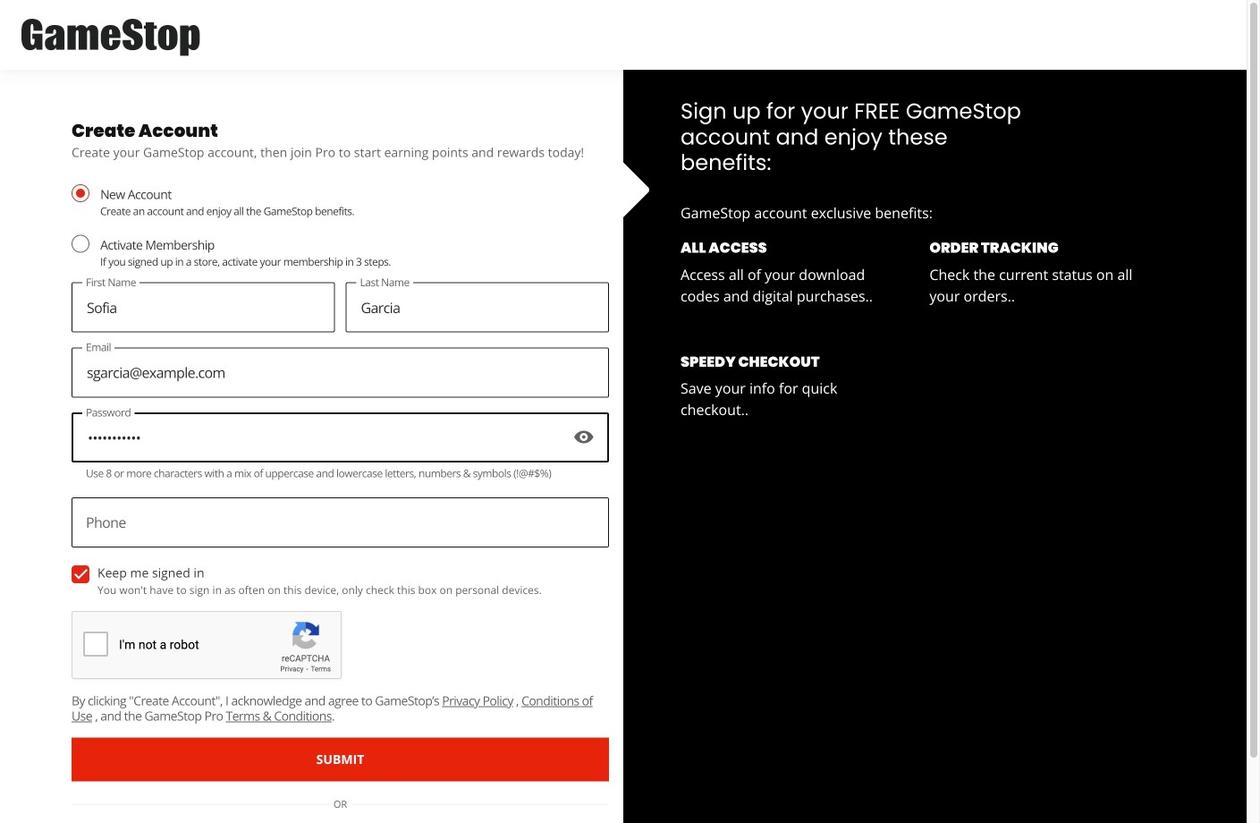 Task type: locate. For each thing, give the bounding box(es) containing it.
None password field
[[72, 413, 609, 463]]

None text field
[[346, 282, 609, 332], [72, 497, 609, 547], [346, 282, 609, 332], [72, 497, 609, 547]]

None text field
[[72, 282, 335, 332], [72, 348, 609, 398], [72, 282, 335, 332], [72, 348, 609, 398]]



Task type: vqa. For each thing, say whether or not it's contained in the screenshot.
text box
yes



Task type: describe. For each thing, give the bounding box(es) containing it.
gamestop image
[[21, 16, 200, 59]]



